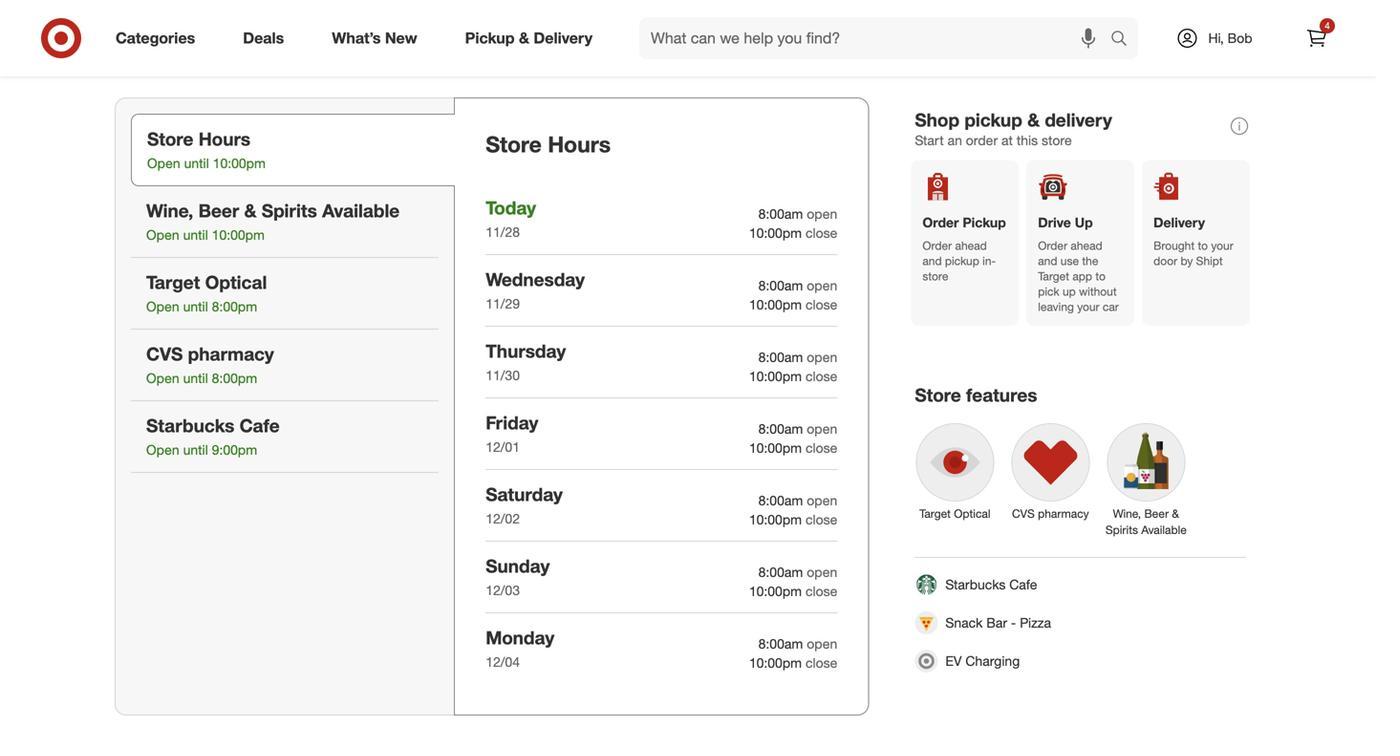 Task type: vqa. For each thing, say whether or not it's contained in the screenshot.


Task type: describe. For each thing, give the bounding box(es) containing it.
up
[[1063, 284, 1076, 299]]

spirits for wine, beer & spirits available
[[1106, 523, 1138, 537]]

until for target
[[183, 298, 208, 315]]

beer for wine, beer & spirits available open until 10:00pm
[[198, 200, 239, 222]]

today
[[486, 197, 536, 219]]

snack
[[946, 615, 983, 631]]

10:00pm for wednesday
[[749, 296, 802, 313]]

open for starbucks cafe
[[146, 442, 179, 458]]

use
[[1061, 254, 1079, 268]]

8:00am for thursday
[[758, 349, 803, 365]]

cvs for cvs pharmacy open until 8:00pm
[[146, 343, 183, 365]]

close for today
[[806, 225, 838, 241]]

start
[[915, 132, 944, 148]]

open for monday
[[807, 635, 838, 652]]

until inside wine, beer & spirits available open until 10:00pm
[[183, 227, 208, 243]]

11/30
[[486, 367, 520, 384]]

available for wine, beer & spirits available
[[1141, 523, 1187, 537]]

cvs pharmacy
[[1012, 506, 1089, 521]]

8:00am for friday
[[758, 420, 803, 437]]

4 link
[[1296, 17, 1338, 59]]

10:00pm for thursday
[[749, 368, 802, 385]]

8:00am open 10:00pm close for saturday
[[749, 492, 838, 528]]

pickup inside shop pickup & delivery start an order at this store
[[965, 109, 1022, 131]]

without
[[1079, 284, 1117, 299]]

hi, bob
[[1208, 30, 1253, 46]]

what's new link
[[316, 17, 441, 59]]

thursday
[[486, 340, 566, 362]]

at
[[1002, 132, 1013, 148]]

0 vertical spatial delivery
[[534, 29, 593, 47]]

until for starbucks
[[183, 442, 208, 458]]

pharmacy for cvs pharmacy
[[1038, 506, 1089, 521]]

beer for wine, beer & spirits available
[[1144, 506, 1169, 521]]

starbucks cafe
[[946, 576, 1037, 593]]

target optical link
[[907, 415, 1003, 526]]

store hours open until 10:00pm
[[147, 128, 266, 172]]

& for wine, beer & spirits available open until 10:00pm
[[244, 200, 257, 222]]

8:00am open 10:00pm close for today
[[749, 205, 838, 241]]

ev
[[946, 653, 962, 670]]

8:00am for saturday
[[758, 492, 803, 509]]

pickup inside order pickup order ahead and pickup in- store
[[963, 214, 1006, 231]]

ahead for pickup
[[955, 239, 987, 253]]

12/02
[[486, 510, 520, 527]]

pickup & delivery
[[465, 29, 593, 47]]

8:00am for monday
[[758, 635, 803, 652]]

12/04
[[486, 654, 520, 670]]

your inside delivery brought to your door by shipt
[[1211, 239, 1234, 253]]

open for sunday
[[807, 564, 838, 581]]

saturday 12/02
[[486, 483, 563, 527]]

categories link
[[99, 17, 219, 59]]

order
[[966, 132, 998, 148]]

pickup inside order pickup order ahead and pickup in- store
[[945, 254, 979, 268]]

cafe for starbucks cafe open until 9:00pm
[[240, 415, 280, 437]]

drive
[[1038, 214, 1071, 231]]

wine, beer & spirits available
[[1106, 506, 1187, 537]]

shop
[[915, 109, 960, 131]]

hours for store hours open until 10:00pm
[[199, 128, 250, 150]]

drive up order ahead and use the target app to pick up without leaving your car
[[1038, 214, 1119, 314]]

optical for target optical
[[954, 506, 991, 521]]

& for shop pickup & delivery start an order at this store
[[1027, 109, 1040, 131]]

and for drive
[[1038, 254, 1057, 268]]

friday 12/01
[[486, 412, 538, 455]]

-
[[1011, 615, 1016, 631]]

monday 12/04
[[486, 627, 555, 670]]

target inside 'drive up order ahead and use the target app to pick up without leaving your car'
[[1038, 269, 1069, 284]]

charging
[[966, 653, 1020, 670]]

close for thursday
[[806, 368, 838, 385]]

what's new
[[332, 29, 417, 47]]

by
[[1181, 254, 1193, 268]]

close for wednesday
[[806, 296, 838, 313]]

app
[[1073, 269, 1092, 284]]

open for friday
[[807, 420, 838, 437]]

9:00pm
[[212, 442, 257, 458]]

8:00pm for optical
[[212, 298, 257, 315]]

monday
[[486, 627, 555, 649]]

delivery brought to your door by shipt
[[1154, 214, 1234, 268]]

delivery inside delivery brought to your door by shipt
[[1154, 214, 1205, 231]]

target for target optical
[[920, 506, 951, 521]]

and for order
[[923, 254, 942, 268]]

close for sunday
[[806, 583, 838, 600]]

search
[[1102, 31, 1148, 49]]

starbucks cafe open until 9:00pm
[[146, 415, 280, 458]]

4
[[1325, 20, 1330, 32]]

up
[[1075, 214, 1093, 231]]

12/01
[[486, 439, 520, 455]]

pharmacy for cvs pharmacy open until 8:00pm
[[188, 343, 274, 365]]

order for order pickup
[[923, 239, 952, 253]]

hours for store hours
[[548, 131, 611, 158]]

store for store features
[[915, 384, 961, 406]]

delivery
[[1045, 109, 1112, 131]]

today 11/28
[[486, 197, 536, 240]]



Task type: locate. For each thing, give the bounding box(es) containing it.
starbucks for starbucks cafe
[[946, 576, 1006, 593]]

cafe inside starbucks cafe open until 9:00pm
[[240, 415, 280, 437]]

0 horizontal spatial to
[[1096, 269, 1106, 284]]

store inside shop pickup & delivery start an order at this store
[[1042, 132, 1072, 148]]

1 horizontal spatial and
[[1038, 254, 1057, 268]]

2 and from the left
[[1038, 254, 1057, 268]]

8:00am open 10:00pm close for sunday
[[749, 564, 838, 600]]

0 horizontal spatial spirits
[[262, 200, 317, 222]]

cvs pharmacy link
[[1003, 415, 1098, 526]]

open inside store hours open until 10:00pm
[[147, 155, 180, 172]]

target up starbucks cafe
[[920, 506, 951, 521]]

beer inside wine, beer & spirits available
[[1144, 506, 1169, 521]]

2 close from the top
[[806, 296, 838, 313]]

8:00pm up starbucks cafe open until 9:00pm
[[212, 370, 257, 387]]

&
[[519, 29, 529, 47], [1027, 109, 1040, 131], [244, 200, 257, 222], [1172, 506, 1179, 521]]

pharmacy inside the cvs pharmacy link
[[1038, 506, 1089, 521]]

0 vertical spatial pharmacy
[[188, 343, 274, 365]]

starbucks up snack
[[946, 576, 1006, 593]]

& inside wine, beer & spirits available open until 10:00pm
[[244, 200, 257, 222]]

to inside delivery brought to your door by shipt
[[1198, 239, 1208, 253]]

pickup & delivery link
[[449, 17, 616, 59]]

available
[[322, 200, 400, 222], [1141, 523, 1187, 537]]

starbucks for starbucks cafe open until 9:00pm
[[146, 415, 234, 437]]

deals
[[243, 29, 284, 47]]

11/28
[[486, 224, 520, 240]]

cvs down the target optical open until 8:00pm
[[146, 343, 183, 365]]

0 horizontal spatial ahead
[[955, 239, 987, 253]]

door
[[1154, 254, 1178, 268]]

6 8:00am from the top
[[758, 564, 803, 581]]

1 vertical spatial cafe
[[1010, 576, 1037, 593]]

optical up starbucks cafe
[[954, 506, 991, 521]]

pickup left "in-" at top
[[945, 254, 979, 268]]

store
[[147, 128, 193, 150], [486, 131, 542, 158], [915, 384, 961, 406]]

open for saturday
[[807, 492, 838, 509]]

1 and from the left
[[923, 254, 942, 268]]

spirits inside wine, beer & spirits available open until 10:00pm
[[262, 200, 317, 222]]

starbucks up 9:00pm
[[146, 415, 234, 437]]

3 open from the top
[[807, 349, 838, 365]]

8:00am open 10:00pm close for thursday
[[749, 349, 838, 385]]

0 vertical spatial cvs
[[146, 343, 183, 365]]

1 horizontal spatial spirits
[[1106, 523, 1138, 537]]

brought
[[1154, 239, 1195, 253]]

deals link
[[227, 17, 308, 59]]

to up shipt
[[1198, 239, 1208, 253]]

wine, for wine, beer & spirits available
[[1113, 506, 1141, 521]]

close for saturday
[[806, 511, 838, 528]]

target inside "link"
[[920, 506, 951, 521]]

until inside starbucks cafe open until 9:00pm
[[183, 442, 208, 458]]

4 8:00am open 10:00pm close from the top
[[749, 420, 838, 456]]

until inside the target optical open until 8:00pm
[[183, 298, 208, 315]]

0 horizontal spatial cvs
[[146, 343, 183, 365]]

optical inside the target optical open until 8:00pm
[[205, 271, 267, 293]]

1 horizontal spatial delivery
[[1154, 214, 1205, 231]]

8:00pm inside 'cvs pharmacy open until 8:00pm'
[[212, 370, 257, 387]]

8:00pm up 'cvs pharmacy open until 8:00pm'
[[212, 298, 257, 315]]

ahead inside 'drive up order ahead and use the target app to pick up without leaving your car'
[[1071, 239, 1103, 253]]

order for drive up
[[1038, 239, 1068, 253]]

ahead for up
[[1071, 239, 1103, 253]]

target up pick
[[1038, 269, 1069, 284]]

until for cvs
[[183, 370, 208, 387]]

target for target optical open until 8:00pm
[[146, 271, 200, 293]]

0 vertical spatial optical
[[205, 271, 267, 293]]

8:00am open 10:00pm close for friday
[[749, 420, 838, 456]]

2 8:00pm from the top
[[212, 370, 257, 387]]

1 horizontal spatial optical
[[954, 506, 991, 521]]

open for store hours
[[147, 155, 180, 172]]

7 8:00am open 10:00pm close from the top
[[749, 635, 838, 671]]

8:00am open 10:00pm close
[[749, 205, 838, 241], [749, 277, 838, 313], [749, 349, 838, 385], [749, 420, 838, 456], [749, 492, 838, 528], [749, 564, 838, 600], [749, 635, 838, 671]]

beer inside wine, beer & spirits available open until 10:00pm
[[198, 200, 239, 222]]

your inside 'drive up order ahead and use the target app to pick up without leaving your car'
[[1077, 300, 1100, 314]]

1 horizontal spatial your
[[1211, 239, 1234, 253]]

8:00am
[[758, 205, 803, 222], [758, 277, 803, 294], [758, 349, 803, 365], [758, 420, 803, 437], [758, 492, 803, 509], [758, 564, 803, 581], [758, 635, 803, 652]]

pickup right new
[[465, 29, 515, 47]]

0 horizontal spatial available
[[322, 200, 400, 222]]

7 close from the top
[[806, 655, 838, 671]]

store capabilities with hours, vertical tabs tab list
[[115, 98, 455, 716]]

target optical open until 8:00pm
[[146, 271, 267, 315]]

8:00pm for pharmacy
[[212, 370, 257, 387]]

0 vertical spatial pickup
[[965, 109, 1022, 131]]

1 horizontal spatial cvs
[[1012, 506, 1035, 521]]

cvs inside 'cvs pharmacy open until 8:00pm'
[[146, 343, 183, 365]]

shop pickup & delivery start an order at this store
[[915, 109, 1112, 148]]

1 vertical spatial cvs
[[1012, 506, 1035, 521]]

wine, right cvs pharmacy
[[1113, 506, 1141, 521]]

hi,
[[1208, 30, 1224, 46]]

ahead inside order pickup order ahead and pickup in- store
[[955, 239, 987, 253]]

your up shipt
[[1211, 239, 1234, 253]]

1 vertical spatial beer
[[1144, 506, 1169, 521]]

0 vertical spatial spirits
[[262, 200, 317, 222]]

0 horizontal spatial store
[[147, 128, 193, 150]]

cafe
[[240, 415, 280, 437], [1010, 576, 1037, 593]]

What can we help you find? suggestions appear below search field
[[639, 17, 1115, 59]]

10:00pm for friday
[[749, 440, 802, 456]]

close for monday
[[806, 655, 838, 671]]

pharmacy left wine, beer & spirits available
[[1038, 506, 1089, 521]]

0 vertical spatial starbucks
[[146, 415, 234, 437]]

target
[[1038, 269, 1069, 284], [146, 271, 200, 293], [920, 506, 951, 521]]

4 open from the top
[[807, 420, 838, 437]]

6 8:00am open 10:00pm close from the top
[[749, 564, 838, 600]]

target inside the target optical open until 8:00pm
[[146, 271, 200, 293]]

1 horizontal spatial ahead
[[1071, 239, 1103, 253]]

wine, down store hours open until 10:00pm on the left top of the page
[[146, 200, 193, 222]]

1 horizontal spatial pharmacy
[[1038, 506, 1089, 521]]

1 close from the top
[[806, 225, 838, 241]]

1 vertical spatial spirits
[[1106, 523, 1138, 537]]

in-
[[983, 254, 996, 268]]

shipt
[[1196, 254, 1223, 268]]

0 horizontal spatial optical
[[205, 271, 267, 293]]

0 vertical spatial beer
[[198, 200, 239, 222]]

new
[[385, 29, 417, 47]]

1 vertical spatial delivery
[[1154, 214, 1205, 231]]

8:00am for wednesday
[[758, 277, 803, 294]]

saturday
[[486, 483, 563, 505]]

this
[[1017, 132, 1038, 148]]

1 vertical spatial optical
[[954, 506, 991, 521]]

pickup up order
[[965, 109, 1022, 131]]

pickup up "in-" at top
[[963, 214, 1006, 231]]

1 horizontal spatial wine,
[[1113, 506, 1141, 521]]

wine, inside wine, beer & spirits available
[[1113, 506, 1141, 521]]

open for today
[[807, 205, 838, 222]]

wine, beer & spirits available link
[[1098, 415, 1194, 542]]

0 vertical spatial available
[[322, 200, 400, 222]]

store hours
[[486, 131, 611, 158]]

1 vertical spatial pickup
[[963, 214, 1006, 231]]

1 horizontal spatial store
[[486, 131, 542, 158]]

8:00am for today
[[758, 205, 803, 222]]

open inside 'cvs pharmacy open until 8:00pm'
[[146, 370, 179, 387]]

& for wine, beer & spirits available
[[1172, 506, 1179, 521]]

2 open from the top
[[807, 277, 838, 294]]

optical for target optical open until 8:00pm
[[205, 271, 267, 293]]

wednesday 11/29
[[486, 268, 585, 312]]

10:00pm for saturday
[[749, 511, 802, 528]]

7 open from the top
[[807, 635, 838, 652]]

leaving
[[1038, 300, 1074, 314]]

0 vertical spatial pickup
[[465, 29, 515, 47]]

and inside order pickup order ahead and pickup in- store
[[923, 254, 942, 268]]

open for cvs pharmacy
[[146, 370, 179, 387]]

beer
[[198, 200, 239, 222], [1144, 506, 1169, 521]]

cafe up 9:00pm
[[240, 415, 280, 437]]

optical
[[205, 271, 267, 293], [954, 506, 991, 521]]

the
[[1082, 254, 1099, 268]]

1 vertical spatial pickup
[[945, 254, 979, 268]]

10:00pm for today
[[749, 225, 802, 241]]

1 vertical spatial your
[[1077, 300, 1100, 314]]

hours inside store hours open until 10:00pm
[[199, 128, 250, 150]]

2 horizontal spatial store
[[915, 384, 961, 406]]

cvs
[[146, 343, 183, 365], [1012, 506, 1035, 521]]

8:00am open 10:00pm close for wednesday
[[749, 277, 838, 313]]

1 vertical spatial to
[[1096, 269, 1106, 284]]

optical down wine, beer & spirits available open until 10:00pm
[[205, 271, 267, 293]]

and
[[923, 254, 942, 268], [1038, 254, 1057, 268]]

and left use
[[1038, 254, 1057, 268]]

available inside wine, beer & spirits available open until 10:00pm
[[322, 200, 400, 222]]

pickup
[[465, 29, 515, 47], [963, 214, 1006, 231]]

open for wednesday
[[807, 277, 838, 294]]

search button
[[1102, 17, 1148, 63]]

1 8:00am open 10:00pm close from the top
[[749, 205, 838, 241]]

8:00am open 10:00pm close for monday
[[749, 635, 838, 671]]

store inside order pickup order ahead and pickup in- store
[[923, 269, 948, 284]]

1 horizontal spatial available
[[1141, 523, 1187, 537]]

2 ahead from the left
[[1071, 239, 1103, 253]]

cvs right target optical
[[1012, 506, 1035, 521]]

1 vertical spatial 8:00pm
[[212, 370, 257, 387]]

8:00am for sunday
[[758, 564, 803, 581]]

open for target optical
[[146, 298, 179, 315]]

to inside 'drive up order ahead and use the target app to pick up without leaving your car'
[[1096, 269, 1106, 284]]

car
[[1103, 300, 1119, 314]]

snack bar - pizza
[[946, 615, 1051, 631]]

& inside pickup & delivery link
[[519, 29, 529, 47]]

0 horizontal spatial wine,
[[146, 200, 193, 222]]

hours
[[199, 128, 250, 150], [548, 131, 611, 158]]

1 ahead from the left
[[955, 239, 987, 253]]

sunday
[[486, 555, 550, 577]]

close
[[806, 225, 838, 241], [806, 296, 838, 313], [806, 368, 838, 385], [806, 440, 838, 456], [806, 511, 838, 528], [806, 583, 838, 600], [806, 655, 838, 671]]

order inside 'drive up order ahead and use the target app to pick up without leaving your car'
[[1038, 239, 1068, 253]]

bob
[[1228, 30, 1253, 46]]

spirits inside wine, beer & spirits available
[[1106, 523, 1138, 537]]

1 vertical spatial pharmacy
[[1038, 506, 1089, 521]]

store features
[[915, 384, 1037, 406]]

2 8:00am open 10:00pm close from the top
[[749, 277, 838, 313]]

wine, inside wine, beer & spirits available open until 10:00pm
[[146, 200, 193, 222]]

target optical
[[920, 506, 991, 521]]

3 8:00am from the top
[[758, 349, 803, 365]]

0 horizontal spatial cafe
[[240, 415, 280, 437]]

friday
[[486, 412, 538, 434]]

and left "in-" at top
[[923, 254, 942, 268]]

1 8:00am from the top
[[758, 205, 803, 222]]

store inside store hours open until 10:00pm
[[147, 128, 193, 150]]

pharmacy inside 'cvs pharmacy open until 8:00pm'
[[188, 343, 274, 365]]

1 horizontal spatial store
[[1042, 132, 1072, 148]]

pickup
[[965, 109, 1022, 131], [945, 254, 979, 268]]

6 close from the top
[[806, 583, 838, 600]]

1 vertical spatial available
[[1141, 523, 1187, 537]]

spirits
[[262, 200, 317, 222], [1106, 523, 1138, 537]]

open inside the target optical open until 8:00pm
[[146, 298, 179, 315]]

wine, for wine, beer & spirits available open until 10:00pm
[[146, 200, 193, 222]]

bar
[[987, 615, 1007, 631]]

11/29
[[486, 295, 520, 312]]

cafe for starbucks cafe
[[1010, 576, 1037, 593]]

1 8:00pm from the top
[[212, 298, 257, 315]]

1 open from the top
[[807, 205, 838, 222]]

pick
[[1038, 284, 1060, 299]]

optical inside target optical "link"
[[954, 506, 991, 521]]

wine, beer & spirits available open until 10:00pm
[[146, 200, 400, 243]]

your down without
[[1077, 300, 1100, 314]]

open inside starbucks cafe open until 9:00pm
[[146, 442, 179, 458]]

10:00pm
[[213, 155, 266, 172], [749, 225, 802, 241], [212, 227, 265, 243], [749, 296, 802, 313], [749, 368, 802, 385], [749, 440, 802, 456], [749, 511, 802, 528], [749, 583, 802, 600], [749, 655, 802, 671]]

1 horizontal spatial target
[[920, 506, 951, 521]]

what's
[[332, 29, 381, 47]]

until inside store hours open until 10:00pm
[[184, 155, 209, 172]]

an
[[948, 132, 962, 148]]

6 open from the top
[[807, 564, 838, 581]]

1 horizontal spatial hours
[[548, 131, 611, 158]]

1 vertical spatial store
[[923, 269, 948, 284]]

0 horizontal spatial store
[[923, 269, 948, 284]]

available inside wine, beer & spirits available
[[1141, 523, 1187, 537]]

5 8:00am from the top
[[758, 492, 803, 509]]

cvs pharmacy open until 8:00pm
[[146, 343, 274, 387]]

ahead up "in-" at top
[[955, 239, 987, 253]]

7 8:00am from the top
[[758, 635, 803, 652]]

1 horizontal spatial beer
[[1144, 506, 1169, 521]]

1 horizontal spatial to
[[1198, 239, 1208, 253]]

10:00pm for sunday
[[749, 583, 802, 600]]

1 horizontal spatial pickup
[[963, 214, 1006, 231]]

store for store hours open until 10:00pm
[[147, 128, 193, 150]]

2 8:00am from the top
[[758, 277, 803, 294]]

1 horizontal spatial cafe
[[1010, 576, 1037, 593]]

1 vertical spatial starbucks
[[946, 576, 1006, 593]]

open for thursday
[[807, 349, 838, 365]]

0 horizontal spatial pickup
[[465, 29, 515, 47]]

3 8:00am open 10:00pm close from the top
[[749, 349, 838, 385]]

ev charging
[[946, 653, 1020, 670]]

0 vertical spatial 8:00pm
[[212, 298, 257, 315]]

categories
[[116, 29, 195, 47]]

order pickup order ahead and pickup in- store
[[923, 214, 1006, 284]]

thursday 11/30
[[486, 340, 566, 384]]

features
[[966, 384, 1037, 406]]

to up without
[[1096, 269, 1106, 284]]

& inside shop pickup & delivery start an order at this store
[[1027, 109, 1040, 131]]

cafe up "-"
[[1010, 576, 1037, 593]]

open
[[147, 155, 180, 172], [146, 227, 179, 243], [146, 298, 179, 315], [146, 370, 179, 387], [146, 442, 179, 458]]

3 close from the top
[[806, 368, 838, 385]]

4 8:00am from the top
[[758, 420, 803, 437]]

10:00pm inside store hours open until 10:00pm
[[213, 155, 266, 172]]

ahead up the
[[1071, 239, 1103, 253]]

wednesday
[[486, 268, 585, 290]]

store for store hours
[[486, 131, 542, 158]]

close for friday
[[806, 440, 838, 456]]

0 vertical spatial store
[[1042, 132, 1072, 148]]

12/03
[[486, 582, 520, 599]]

0 horizontal spatial hours
[[199, 128, 250, 150]]

spirits for wine, beer & spirits available open until 10:00pm
[[262, 200, 317, 222]]

0 vertical spatial to
[[1198, 239, 1208, 253]]

0 horizontal spatial starbucks
[[146, 415, 234, 437]]

8:00pm inside the target optical open until 8:00pm
[[212, 298, 257, 315]]

open inside wine, beer & spirits available open until 10:00pm
[[146, 227, 179, 243]]

5 open from the top
[[807, 492, 838, 509]]

10:00pm for monday
[[749, 655, 802, 671]]

10:00pm inside wine, beer & spirits available open until 10:00pm
[[212, 227, 265, 243]]

1 horizontal spatial starbucks
[[946, 576, 1006, 593]]

2 horizontal spatial target
[[1038, 269, 1069, 284]]

0 horizontal spatial and
[[923, 254, 942, 268]]

and inside 'drive up order ahead and use the target app to pick up without leaving your car'
[[1038, 254, 1057, 268]]

sunday 12/03
[[486, 555, 550, 599]]

0 horizontal spatial target
[[146, 271, 200, 293]]

pizza
[[1020, 615, 1051, 631]]

0 horizontal spatial pharmacy
[[188, 343, 274, 365]]

0 horizontal spatial beer
[[198, 200, 239, 222]]

cvs for cvs pharmacy
[[1012, 506, 1035, 521]]

pharmacy down the target optical open until 8:00pm
[[188, 343, 274, 365]]

starbucks inside starbucks cafe open until 9:00pm
[[146, 415, 234, 437]]

0 vertical spatial cafe
[[240, 415, 280, 437]]

5 close from the top
[[806, 511, 838, 528]]

available for wine, beer & spirits available open until 10:00pm
[[322, 200, 400, 222]]

& inside wine, beer & spirits available
[[1172, 506, 1179, 521]]

until inside 'cvs pharmacy open until 8:00pm'
[[183, 370, 208, 387]]

0 vertical spatial your
[[1211, 239, 1234, 253]]

5 8:00am open 10:00pm close from the top
[[749, 492, 838, 528]]

to
[[1198, 239, 1208, 253], [1096, 269, 1106, 284]]

target up 'cvs pharmacy open until 8:00pm'
[[146, 271, 200, 293]]

0 horizontal spatial your
[[1077, 300, 1100, 314]]

until for store
[[184, 155, 209, 172]]

4 close from the top
[[806, 440, 838, 456]]

1 vertical spatial wine,
[[1113, 506, 1141, 521]]

0 vertical spatial wine,
[[146, 200, 193, 222]]

0 horizontal spatial delivery
[[534, 29, 593, 47]]

8:00pm
[[212, 298, 257, 315], [212, 370, 257, 387]]



